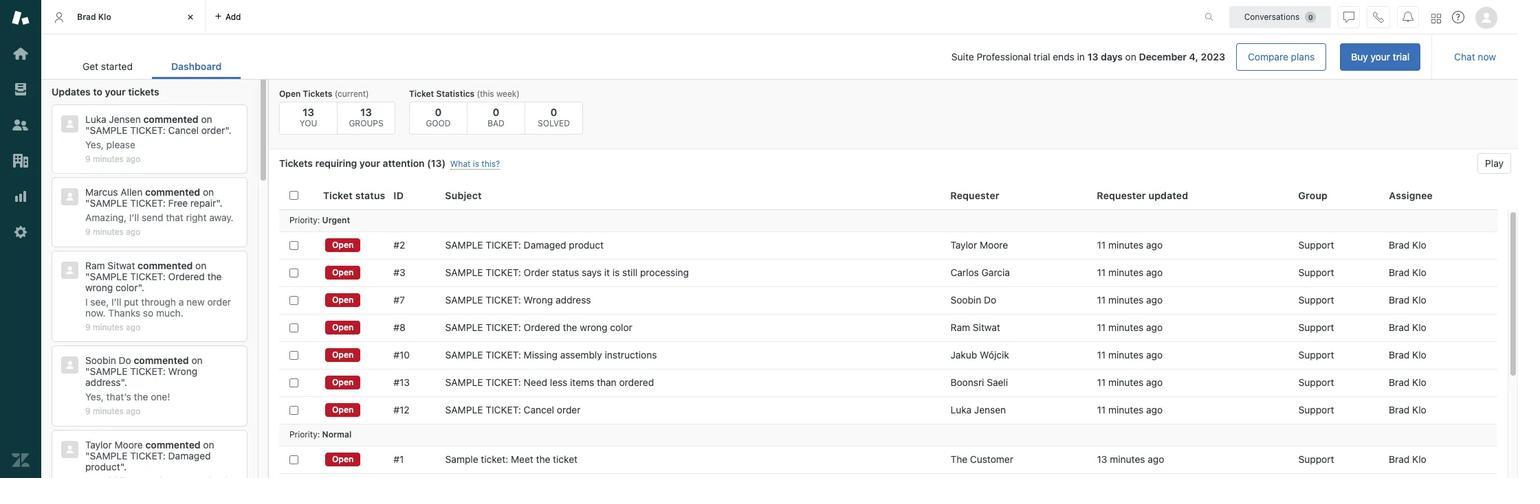 Task type: vqa. For each thing, say whether or not it's contained in the screenshot.
product inside GRID
yes



Task type: describe. For each thing, give the bounding box(es) containing it.
0 for 0 good
[[435, 106, 442, 118]]

#3
[[394, 267, 405, 278]]

jensen for luka jensen commented
[[109, 113, 141, 125]]

klo for jakub wójcik
[[1412, 349, 1427, 361]]

add button
[[206, 0, 249, 34]]

normal
[[322, 430, 352, 440]]

support for customer
[[1299, 454, 1334, 465]]

luka jensen commented
[[85, 113, 198, 125]]

sitwat for ram sitwat commented
[[108, 260, 135, 271]]

your for updates to your tickets
[[105, 86, 126, 98]]

attention
[[383, 157, 425, 169]]

luka jensen
[[951, 404, 1006, 416]]

suite professional trial ends in 13 days on december 4, 2023
[[952, 51, 1225, 63]]

13 groups
[[349, 106, 383, 129]]

11 for wójcik
[[1097, 349, 1106, 361]]

meet
[[511, 454, 533, 465]]

ticket for ticket statistics (this week)
[[409, 89, 434, 99]]

ticket statistics (this week)
[[409, 89, 520, 99]]

plans
[[1291, 51, 1315, 63]]

minutes inside amazing, i'll send that right away. 9 minutes ago
[[93, 227, 124, 237]]

0 vertical spatial ordered
[[168, 271, 205, 282]]

sample right #7
[[445, 294, 483, 306]]

you
[[300, 118, 317, 129]]

on for sample ticket: damaged product
[[203, 439, 214, 451]]

ago inside yes, please 9 minutes ago
[[126, 154, 140, 164]]

13 you
[[300, 106, 317, 129]]

yes, please 9 minutes ago
[[85, 139, 140, 164]]

0 horizontal spatial wrong
[[85, 282, 113, 293]]

open for #12
[[332, 405, 354, 415]]

minutes inside yes, please 9 minutes ago
[[93, 154, 124, 164]]

requiring
[[315, 157, 357, 169]]

new
[[186, 296, 205, 308]]

wrong inside sample ticket: wrong address
[[168, 366, 197, 378]]

on for sample ticket: free repair
[[203, 187, 214, 198]]

(current)
[[335, 89, 369, 99]]

right
[[186, 212, 207, 224]]

order inside i see, i'll put through a new order now. thanks so much. 9 minutes ago
[[207, 296, 231, 308]]

it
[[604, 267, 610, 278]]

urgent
[[322, 215, 350, 226]]

statistics
[[436, 89, 475, 99]]

13 for 13 you
[[303, 106, 314, 118]]

your for tickets requiring your attention ( 13 ) what is this?
[[360, 157, 380, 169]]

a
[[179, 296, 184, 308]]

brad for the customer
[[1389, 454, 1410, 465]]

moore for taylor moore commented
[[114, 439, 143, 451]]

ram sitwat
[[951, 322, 1000, 333]]

1 vertical spatial sample ticket: wrong address
[[85, 366, 197, 389]]

assignee
[[1389, 190, 1433, 201]]

brad klo for the customer
[[1389, 454, 1427, 465]]

play
[[1485, 157, 1504, 169]]

cancel for sample ticket: cancel order ".
[[168, 124, 199, 136]]

is inside "tickets requiring your attention ( 13 ) what is this?"
[[473, 159, 479, 169]]

zendesk products image
[[1432, 13, 1441, 23]]

do for soobin do
[[984, 294, 996, 306]]

ago inside yes, that's the one! 9 minutes ago
[[126, 407, 140, 417]]

sample ticket: need less items than ordered
[[445, 377, 654, 388]]

views image
[[12, 80, 30, 98]]

requester for requester updated
[[1097, 190, 1146, 201]]

1 horizontal spatial wrong
[[524, 294, 553, 306]]

9 inside yes, please 9 minutes ago
[[85, 154, 91, 164]]

boonsri
[[951, 377, 984, 388]]

luka for luka jensen
[[951, 404, 972, 416]]

moore for taylor moore
[[980, 239, 1008, 251]]

11 minutes ago for taylor moore
[[1097, 239, 1163, 251]]

klo for the customer
[[1412, 454, 1427, 465]]

open for #3
[[332, 267, 354, 278]]

updated
[[1149, 190, 1188, 201]]

customers image
[[12, 116, 30, 134]]

ago inside i see, i'll put through a new order now. thanks so much. 9 minutes ago
[[126, 322, 140, 333]]

sample ticket: ordered the wrong color link
[[445, 322, 632, 334]]

ago inside amazing, i'll send that right away. 9 minutes ago
[[126, 227, 140, 237]]

missing
[[524, 349, 558, 361]]

groups
[[349, 118, 383, 129]]

jensen for luka jensen
[[974, 404, 1006, 416]]

open for #2
[[332, 240, 354, 250]]

updates
[[52, 86, 91, 98]]

on " for soobin do
[[85, 355, 203, 378]]

customer
[[970, 454, 1013, 465]]

" for taylor moore commented
[[85, 450, 90, 462]]

buy your trial button
[[1340, 43, 1421, 71]]

carlos garcia
[[951, 267, 1010, 278]]

ram for ram sitwat commented
[[85, 260, 105, 271]]

0 for 0 bad
[[493, 106, 499, 118]]

please
[[106, 139, 135, 151]]

11 minutes ago for soobin do
[[1097, 294, 1163, 306]]

brad for ram sitwat
[[1389, 322, 1410, 333]]

#1
[[394, 454, 404, 465]]

to
[[93, 86, 102, 98]]

away.
[[209, 212, 234, 224]]

commented for ram sitwat commented
[[138, 260, 193, 271]]

professional
[[977, 51, 1031, 63]]

the inside yes, that's the one! 9 minutes ago
[[134, 391, 148, 403]]

play button
[[1478, 153, 1511, 174]]

4,
[[1189, 51, 1198, 63]]

1 horizontal spatial color
[[610, 322, 632, 333]]

jakub wójcik
[[951, 349, 1009, 361]]

what
[[450, 159, 471, 169]]

sample ticket: cancel order
[[445, 404, 581, 416]]

less
[[550, 377, 567, 388]]

see,
[[90, 296, 109, 308]]

tabs tab list
[[41, 0, 1190, 34]]

order
[[524, 267, 549, 278]]

(
[[427, 157, 431, 169]]

yes, for yes, that's the one!
[[85, 391, 104, 403]]

sample down sample ticket: wrong address link
[[445, 322, 483, 333]]

saeli
[[987, 377, 1008, 388]]

11 for saeli
[[1097, 377, 1106, 388]]

section containing suite professional trial ends in
[[252, 43, 1421, 71]]

dashboard
[[171, 61, 222, 72]]

compare plans button
[[1236, 43, 1327, 71]]

#7
[[394, 294, 405, 306]]

brad for soobin do
[[1389, 294, 1410, 306]]

". for soobin do commented
[[121, 377, 127, 389]]

soobin do commented
[[85, 355, 189, 367]]

sample right #10
[[445, 349, 483, 361]]

klo for carlos garcia
[[1412, 267, 1427, 278]]

assembly
[[560, 349, 602, 361]]

1 vertical spatial tickets
[[279, 157, 313, 169]]

sample ticket: cancel order link
[[445, 404, 581, 417]]

buy
[[1351, 51, 1368, 63]]

marcus
[[85, 187, 118, 198]]

id
[[394, 190, 404, 201]]

close image
[[184, 10, 197, 24]]

on " for marcus allen
[[85, 187, 214, 209]]

so
[[143, 307, 153, 319]]

your inside button
[[1371, 51, 1390, 63]]

sitwat for ram sitwat
[[973, 322, 1000, 333]]

garcia
[[982, 267, 1010, 278]]

11 minutes ago for carlos garcia
[[1097, 267, 1163, 278]]

open for #13
[[332, 377, 354, 388]]

group
[[1298, 190, 1328, 201]]

December 4, 2023 text field
[[1139, 51, 1225, 63]]

klo for ram sitwat
[[1412, 322, 1427, 333]]

0 vertical spatial address
[[556, 294, 591, 306]]

9 inside i see, i'll put through a new order now. thanks so much. 9 minutes ago
[[85, 322, 91, 333]]

0 for 0 solved
[[551, 106, 557, 118]]

sample up sample
[[445, 404, 483, 416]]

get started image
[[12, 45, 30, 63]]

good
[[426, 118, 451, 129]]

0 horizontal spatial sample ticket: ordered the wrong color
[[85, 271, 222, 293]]

i'll inside i see, i'll put through a new order now. thanks so much. 9 minutes ago
[[111, 296, 121, 308]]

klo for soobin do
[[1412, 294, 1427, 306]]

9 inside amazing, i'll send that right away. 9 minutes ago
[[85, 227, 91, 237]]

on inside section
[[1125, 51, 1136, 63]]

compare plans
[[1248, 51, 1315, 63]]

open for #8
[[332, 322, 354, 333]]

brad klo inside tab
[[77, 12, 111, 22]]

taylor for taylor moore
[[951, 239, 977, 251]]

get started
[[83, 61, 133, 72]]

allen
[[121, 187, 142, 198]]

ticket status
[[323, 190, 385, 201]]

ram for ram sitwat
[[951, 322, 970, 333]]

the customer
[[951, 454, 1013, 465]]

sample ticket: missing assembly instructions link
[[445, 349, 657, 362]]

get
[[83, 61, 98, 72]]

zendesk support image
[[12, 9, 30, 27]]

need
[[524, 377, 547, 388]]

1 vertical spatial sample ticket: ordered the wrong color
[[445, 322, 632, 333]]

brad for jakub wójcik
[[1389, 349, 1410, 361]]

commented for marcus allen commented
[[145, 187, 200, 198]]

brad klo for ram sitwat
[[1389, 322, 1427, 333]]

0 good
[[426, 106, 451, 129]]

soobin for soobin do commented
[[85, 355, 116, 367]]

ticket
[[553, 454, 578, 465]]

priority for priority : normal
[[289, 430, 317, 440]]

instructions
[[605, 349, 657, 361]]

button displays agent's chat status as invisible. image
[[1344, 11, 1355, 22]]

sample ticket: cancel order ".
[[90, 124, 231, 136]]

boonsri saeli
[[951, 377, 1008, 388]]

" for ram sitwat commented
[[85, 271, 90, 282]]

brad inside tab
[[77, 12, 96, 22]]

much.
[[156, 307, 183, 319]]

open for #10
[[332, 350, 354, 360]]

brad klo for jakub wójcik
[[1389, 349, 1427, 361]]

grid containing ticket status
[[269, 182, 1518, 479]]

1 vertical spatial status
[[552, 267, 579, 278]]

0 vertical spatial tickets
[[303, 89, 332, 99]]

the down away.
[[207, 271, 222, 282]]



Task type: locate. For each thing, give the bounding box(es) containing it.
priority left normal
[[289, 430, 317, 440]]

the left one!
[[134, 391, 148, 403]]

1 horizontal spatial address
[[556, 294, 591, 306]]

0 solved
[[538, 106, 570, 129]]

trial left the ends
[[1034, 51, 1050, 63]]

is right it
[[613, 267, 620, 278]]

3 " from the top
[[85, 271, 90, 282]]

the right the meet
[[536, 454, 550, 465]]

0 horizontal spatial is
[[473, 159, 479, 169]]

jakub
[[951, 349, 977, 361]]

0 vertical spatial i'll
[[129, 212, 139, 224]]

requester left updated
[[1097, 190, 1146, 201]]

0 vertical spatial sample ticket: ordered the wrong color
[[85, 271, 222, 293]]

brad for boonsri saeli
[[1389, 377, 1410, 388]]

11 for do
[[1097, 294, 1106, 306]]

on up new
[[195, 260, 206, 271]]

soobin do
[[951, 294, 996, 306]]

minutes inside yes, that's the one! 9 minutes ago
[[93, 407, 124, 417]]

ticket up 0 good
[[409, 89, 434, 99]]

main element
[[0, 0, 41, 479]]

sample up that's
[[90, 366, 127, 378]]

cancel down need
[[524, 404, 554, 416]]

sample ticket: meet the ticket link
[[445, 454, 578, 466]]

1 horizontal spatial your
[[360, 157, 380, 169]]

cancel for sample ticket: cancel order
[[524, 404, 554, 416]]

: left urgent
[[317, 215, 320, 226]]

on " up the through
[[85, 260, 206, 282]]

0 horizontal spatial ordered
[[168, 271, 205, 282]]

support for saeli
[[1299, 377, 1334, 388]]

0 down "statistics"
[[435, 106, 442, 118]]

0 horizontal spatial moore
[[114, 439, 143, 451]]

support for jensen
[[1299, 404, 1334, 416]]

1 0 from the left
[[435, 106, 442, 118]]

".
[[225, 124, 231, 136], [216, 198, 222, 209], [138, 282, 144, 293], [121, 377, 127, 389], [120, 461, 126, 473]]

support for garcia
[[1299, 267, 1334, 278]]

brad
[[77, 12, 96, 22], [1389, 239, 1410, 251], [1389, 267, 1410, 278], [1389, 294, 1410, 306], [1389, 322, 1410, 333], [1389, 349, 1410, 361], [1389, 377, 1410, 388], [1389, 404, 1410, 416], [1389, 454, 1410, 465]]

sample ticket: wrong address down order
[[445, 294, 591, 306]]

sample
[[90, 124, 127, 136], [90, 198, 127, 209], [445, 239, 483, 251], [445, 267, 483, 278], [90, 271, 127, 282], [445, 294, 483, 306], [445, 322, 483, 333], [445, 349, 483, 361], [90, 366, 127, 378], [445, 377, 483, 388], [445, 404, 483, 416], [90, 450, 127, 462]]

1 vertical spatial ordered
[[524, 322, 560, 333]]

brad klo for soobin do
[[1389, 294, 1427, 306]]

". for ram sitwat commented
[[138, 282, 144, 293]]

" for soobin do commented
[[85, 366, 90, 378]]

13 inside 13 groups
[[360, 106, 372, 118]]

do up that's
[[119, 355, 131, 367]]

ram up see,
[[85, 260, 105, 271]]

taylor
[[951, 239, 977, 251], [85, 439, 112, 451]]

your
[[1371, 51, 1390, 63], [105, 86, 126, 98], [360, 157, 380, 169]]

yes, inside yes, that's the one! 9 minutes ago
[[85, 391, 104, 403]]

i
[[85, 296, 88, 308]]

0 horizontal spatial address
[[85, 377, 121, 389]]

on for sample ticket: cancel order
[[201, 113, 212, 125]]

2 support from the top
[[1299, 267, 1334, 278]]

soobin down carlos
[[951, 294, 981, 306]]

11 minutes ago for ram sitwat
[[1097, 322, 1163, 333]]

0 vertical spatial is
[[473, 159, 479, 169]]

0 inside 0 good
[[435, 106, 442, 118]]

luka down boonsri
[[951, 404, 972, 416]]

commented for taylor moore commented
[[145, 439, 201, 451]]

cancel
[[168, 124, 199, 136], [524, 404, 554, 416]]

1 horizontal spatial ordered
[[524, 322, 560, 333]]

4 11 minutes ago from the top
[[1097, 322, 1163, 333]]

subject
[[445, 190, 482, 201]]

open for #1
[[332, 454, 354, 465]]

yes,
[[85, 139, 104, 151], [85, 391, 104, 403]]

klo inside tab
[[98, 12, 111, 22]]

7 11 from the top
[[1097, 404, 1106, 416]]

on for sample ticket: ordered the wrong color
[[195, 260, 206, 271]]

1 vertical spatial cancel
[[524, 404, 554, 416]]

do for soobin do commented
[[119, 355, 131, 367]]

klo for taylor moore
[[1412, 239, 1427, 251]]

11 for jensen
[[1097, 404, 1106, 416]]

5 on " from the top
[[85, 439, 214, 462]]

that's
[[106, 391, 131, 403]]

0 vertical spatial yes,
[[85, 139, 104, 151]]

0 vertical spatial luka
[[85, 113, 106, 125]]

carlos
[[951, 267, 979, 278]]

1 vertical spatial sitwat
[[973, 322, 1000, 333]]

status
[[355, 190, 385, 201], [552, 267, 579, 278]]

3 9 from the top
[[85, 322, 91, 333]]

4 on " from the top
[[85, 355, 203, 378]]

sample ticket: wrong address up one!
[[85, 366, 197, 389]]

" up yes, that's the one! 9 minutes ago
[[85, 366, 90, 378]]

0 vertical spatial order
[[201, 124, 225, 136]]

11 minutes ago for luka jensen
[[1097, 404, 1163, 416]]

0 right "0 bad"
[[551, 106, 557, 118]]

product up says
[[569, 239, 604, 251]]

color up instructions in the bottom of the page
[[610, 322, 632, 333]]

0 vertical spatial ram
[[85, 260, 105, 271]]

0 vertical spatial wrong
[[524, 294, 553, 306]]

1 horizontal spatial sample ticket: damaged product
[[445, 239, 604, 251]]

i see, i'll put through a new order now. thanks so much. 9 minutes ago
[[85, 296, 231, 333]]

#2
[[394, 239, 405, 251]]

wrong up one!
[[168, 366, 197, 378]]

1 yes, from the top
[[85, 139, 104, 151]]

5 " from the top
[[85, 450, 90, 462]]

0 vertical spatial moore
[[980, 239, 1008, 251]]

0 vertical spatial soobin
[[951, 294, 981, 306]]

1 priority from the top
[[289, 215, 317, 226]]

add
[[226, 11, 241, 22]]

2023
[[1201, 51, 1225, 63]]

on " up send
[[85, 187, 214, 209]]

13 inside section
[[1088, 51, 1098, 63]]

free
[[168, 198, 188, 209]]

1 horizontal spatial jensen
[[974, 404, 1006, 416]]

sample ticket: need less items than ordered link
[[445, 377, 654, 389]]

1 vertical spatial address
[[85, 377, 121, 389]]

is
[[473, 159, 479, 169], [613, 267, 620, 278]]

" down yes, that's the one! 9 minutes ago
[[85, 450, 90, 462]]

None checkbox
[[289, 269, 298, 277], [289, 296, 298, 305], [289, 324, 298, 332], [289, 379, 298, 387], [289, 456, 298, 464], [289, 269, 298, 277], [289, 296, 298, 305], [289, 324, 298, 332], [289, 379, 298, 387], [289, 456, 298, 464]]

13 inside 13 you
[[303, 106, 314, 118]]

1 horizontal spatial damaged
[[524, 239, 566, 251]]

1 vertical spatial damaged
[[168, 450, 211, 462]]

on for sample ticket: wrong address
[[191, 355, 203, 367]]

0 horizontal spatial jensen
[[109, 113, 141, 125]]

your right "requiring"
[[360, 157, 380, 169]]

brad klo for carlos garcia
[[1389, 267, 1427, 278]]

is left this?
[[473, 159, 479, 169]]

wrong up see,
[[85, 282, 113, 293]]

2 " from the top
[[85, 198, 90, 209]]

do down garcia
[[984, 294, 996, 306]]

1 vertical spatial color
[[610, 322, 632, 333]]

5 11 minutes ago from the top
[[1097, 349, 1163, 361]]

0 vertical spatial wrong
[[85, 282, 113, 293]]

5 support from the top
[[1299, 349, 1334, 361]]

buy your trial
[[1351, 51, 1410, 63]]

1 : from the top
[[317, 215, 320, 226]]

1 vertical spatial order
[[207, 296, 231, 308]]

2 on " from the top
[[85, 187, 214, 209]]

3 on " from the top
[[85, 260, 206, 282]]

7 11 minutes ago from the top
[[1097, 404, 1163, 416]]

2 yes, from the top
[[85, 391, 104, 403]]

sample down subject
[[445, 239, 483, 251]]

1 horizontal spatial sitwat
[[973, 322, 1000, 333]]

1 horizontal spatial sample ticket: ordered the wrong color
[[445, 322, 632, 333]]

sample up sample ticket: cancel order
[[445, 377, 483, 388]]

sample up amazing,
[[90, 198, 127, 209]]

1 vertical spatial yes,
[[85, 391, 104, 403]]

1 " from the top
[[85, 124, 90, 136]]

ticket for ticket status
[[323, 190, 353, 201]]

ram up the jakub
[[951, 322, 970, 333]]

yes, that's the one! 9 minutes ago
[[85, 391, 170, 417]]

order for sample ticket: cancel order
[[557, 404, 581, 416]]

color
[[115, 282, 138, 293], [610, 322, 632, 333]]

this?
[[482, 159, 500, 169]]

1 horizontal spatial is
[[613, 267, 620, 278]]

wrong
[[524, 294, 553, 306], [168, 366, 197, 378]]

11 minutes ago for boonsri saeli
[[1097, 377, 1163, 388]]

2 11 from the top
[[1097, 267, 1106, 278]]

sample ticket: ordered the wrong color up the through
[[85, 271, 222, 293]]

support for do
[[1299, 294, 1334, 306]]

2 horizontal spatial your
[[1371, 51, 1390, 63]]

priority for priority : urgent
[[289, 215, 317, 226]]

11
[[1097, 239, 1106, 251], [1097, 267, 1106, 278], [1097, 294, 1106, 306], [1097, 322, 1106, 333], [1097, 349, 1106, 361], [1097, 377, 1106, 388], [1097, 404, 1106, 416]]

ordered
[[619, 377, 654, 388]]

sample up sample ticket: wrong address link
[[445, 267, 483, 278]]

put
[[124, 296, 139, 308]]

on " down yes, that's the one! 9 minutes ago
[[85, 439, 214, 462]]

0 horizontal spatial color
[[115, 282, 138, 293]]

1 vertical spatial is
[[613, 267, 620, 278]]

3 11 minutes ago from the top
[[1097, 294, 1163, 306]]

11 for moore
[[1097, 239, 1106, 251]]

trial
[[1034, 51, 1050, 63], [1393, 51, 1410, 63]]

0 horizontal spatial requester
[[951, 190, 1000, 201]]

klo for luka jensen
[[1412, 404, 1427, 416]]

open
[[279, 89, 301, 99], [332, 240, 354, 250], [332, 267, 354, 278], [332, 295, 354, 305], [332, 322, 354, 333], [332, 350, 354, 360], [332, 377, 354, 388], [332, 405, 354, 415], [332, 454, 354, 465]]

4 support from the top
[[1299, 322, 1334, 333]]

1 horizontal spatial sample ticket: wrong address
[[445, 294, 591, 306]]

0 horizontal spatial sitwat
[[108, 260, 135, 271]]

1 support from the top
[[1299, 239, 1334, 251]]

1 11 from the top
[[1097, 239, 1106, 251]]

0 inside the 0 solved
[[551, 106, 557, 118]]

3 11 from the top
[[1097, 294, 1106, 306]]

0 horizontal spatial sample ticket: damaged product
[[85, 450, 211, 473]]

11 minutes ago
[[1097, 239, 1163, 251], [1097, 267, 1163, 278], [1097, 294, 1163, 306], [1097, 322, 1163, 333], [1097, 349, 1163, 361], [1097, 377, 1163, 388], [1097, 404, 1163, 416]]

1 horizontal spatial 0
[[493, 106, 499, 118]]

1 horizontal spatial luka
[[951, 404, 972, 416]]

started
[[101, 61, 133, 72]]

klo for boonsri saeli
[[1412, 377, 1427, 388]]

on " down tickets
[[85, 113, 212, 136]]

i'll left send
[[129, 212, 139, 224]]

yes, inside yes, please 9 minutes ago
[[85, 139, 104, 151]]

1 on " from the top
[[85, 113, 212, 136]]

minutes inside i see, i'll put through a new order now. thanks so much. 9 minutes ago
[[93, 322, 124, 333]]

status left says
[[552, 267, 579, 278]]

thanks
[[108, 307, 140, 319]]

on up "right"
[[203, 187, 214, 198]]

sample up please
[[90, 124, 127, 136]]

4 9 from the top
[[85, 407, 91, 417]]

1 11 minutes ago from the top
[[1097, 239, 1163, 251]]

3 0 from the left
[[551, 106, 557, 118]]

ticket
[[409, 89, 434, 99], [323, 190, 353, 201]]

sample ticket: damaged product link
[[445, 239, 604, 252]]

week)
[[496, 89, 520, 99]]

7 support from the top
[[1299, 404, 1334, 416]]

6 11 from the top
[[1097, 377, 1106, 388]]

jensen down saeli
[[974, 404, 1006, 416]]

1 vertical spatial wrong
[[580, 322, 608, 333]]

1 horizontal spatial product
[[569, 239, 604, 251]]

1 horizontal spatial wrong
[[580, 322, 608, 333]]

1 horizontal spatial ticket
[[409, 89, 434, 99]]

0 inside "0 bad"
[[493, 106, 499, 118]]

sample down yes, that's the one! 9 minutes ago
[[90, 450, 127, 462]]

tickets
[[128, 86, 159, 98]]

sample ticket: damaged product
[[445, 239, 604, 251], [85, 450, 211, 473]]

moore inside grid
[[980, 239, 1008, 251]]

conversations
[[1244, 11, 1300, 22]]

1 vertical spatial ram
[[951, 322, 970, 333]]

on right days
[[1125, 51, 1136, 63]]

commented down one!
[[145, 439, 201, 451]]

0 vertical spatial sitwat
[[108, 260, 135, 271]]

bad
[[488, 118, 505, 129]]

yes, for yes, please
[[85, 139, 104, 151]]

0 vertical spatial damaged
[[524, 239, 566, 251]]

0 vertical spatial your
[[1371, 51, 1390, 63]]

marcus allen commented
[[85, 187, 200, 198]]

: for urgent
[[317, 215, 320, 226]]

9 inside yes, that's the one! 9 minutes ago
[[85, 407, 91, 417]]

sample ticket: damaged product down yes, that's the one! 9 minutes ago
[[85, 450, 211, 473]]

tickets up 13 you
[[303, 89, 332, 99]]

)
[[442, 157, 446, 169]]

8 support from the top
[[1299, 454, 1334, 465]]

cancel down dashboard
[[168, 124, 199, 136]]

on " up one!
[[85, 355, 203, 378]]

ram sitwat commented
[[85, 260, 193, 271]]

2 trial from the left
[[1393, 51, 1410, 63]]

on right taylor moore commented
[[203, 439, 214, 451]]

"
[[85, 124, 90, 136], [85, 198, 90, 209], [85, 271, 90, 282], [85, 366, 90, 378], [85, 450, 90, 462]]

1 vertical spatial ticket
[[323, 190, 353, 201]]

trial down the notifications icon
[[1393, 51, 1410, 63]]

6 support from the top
[[1299, 377, 1334, 388]]

1 horizontal spatial moore
[[980, 239, 1008, 251]]

:
[[317, 215, 320, 226], [317, 430, 320, 440]]

damaged down one!
[[168, 450, 211, 462]]

0 horizontal spatial taylor
[[85, 439, 112, 451]]

product down taylor moore commented
[[85, 461, 120, 473]]

#13
[[394, 377, 410, 388]]

support for moore
[[1299, 239, 1334, 251]]

1 vertical spatial product
[[85, 461, 120, 473]]

2 9 from the top
[[85, 227, 91, 237]]

order down less
[[557, 404, 581, 416]]

trial for professional
[[1034, 51, 1050, 63]]

notifications image
[[1403, 11, 1414, 22]]

0 vertical spatial do
[[984, 294, 996, 306]]

0 vertical spatial status
[[355, 190, 385, 201]]

luka for luka jensen commented
[[85, 113, 106, 125]]

damaged up order
[[524, 239, 566, 251]]

2 vertical spatial order
[[557, 404, 581, 416]]

days
[[1101, 51, 1123, 63]]

support for sitwat
[[1299, 322, 1334, 333]]

0 vertical spatial cancel
[[168, 124, 199, 136]]

0 horizontal spatial your
[[105, 86, 126, 98]]

1 vertical spatial taylor
[[85, 439, 112, 451]]

None checkbox
[[289, 241, 298, 250], [289, 351, 298, 360], [289, 406, 298, 415], [289, 241, 298, 250], [289, 351, 298, 360], [289, 406, 298, 415]]

2 priority from the top
[[289, 430, 317, 440]]

1 vertical spatial jensen
[[974, 404, 1006, 416]]

jensen up please
[[109, 113, 141, 125]]

ends
[[1053, 51, 1075, 63]]

0 horizontal spatial product
[[85, 461, 120, 473]]

soobin for soobin do
[[951, 294, 981, 306]]

2 : from the top
[[317, 430, 320, 440]]

9 up taylor moore commented
[[85, 407, 91, 417]]

commented for soobin do commented
[[134, 355, 189, 367]]

get help image
[[1452, 11, 1465, 23]]

conversations button
[[1229, 6, 1331, 28]]

address up that's
[[85, 377, 121, 389]]

ordered up a
[[168, 271, 205, 282]]

2 horizontal spatial 0
[[551, 106, 557, 118]]

" up i
[[85, 271, 90, 282]]

0 vertical spatial product
[[569, 239, 604, 251]]

yes, left please
[[85, 139, 104, 151]]

1 vertical spatial sample ticket: damaged product
[[85, 450, 211, 473]]

1 trial from the left
[[1034, 51, 1050, 63]]

grid
[[269, 182, 1518, 479]]

1 9 from the top
[[85, 154, 91, 164]]

4 11 from the top
[[1097, 322, 1106, 333]]

sitwat up jakub wójcik
[[973, 322, 1000, 333]]

1 horizontal spatial soobin
[[951, 294, 981, 306]]

on " for taylor moore
[[85, 439, 214, 462]]

repair
[[190, 198, 216, 209]]

0 vertical spatial sample ticket: wrong address
[[445, 294, 591, 306]]

0 down "(this"
[[493, 106, 499, 118]]

ticket up urgent
[[323, 190, 353, 201]]

commented for luka jensen commented
[[143, 113, 198, 125]]

brad klo for taylor moore
[[1389, 239, 1427, 251]]

: for normal
[[317, 430, 320, 440]]

yes, left that's
[[85, 391, 104, 403]]

ordered
[[168, 271, 205, 282], [524, 322, 560, 333]]

1 vertical spatial moore
[[114, 439, 143, 451]]

luka inside grid
[[951, 404, 972, 416]]

13 for 13 minutes ago
[[1097, 454, 1107, 465]]

trial inside button
[[1393, 51, 1410, 63]]

: left normal
[[317, 430, 320, 440]]

0 horizontal spatial ram
[[85, 260, 105, 271]]

soobin up that's
[[85, 355, 116, 367]]

0 vertical spatial jensen
[[109, 113, 141, 125]]

0 vertical spatial color
[[115, 282, 138, 293]]

the up assembly
[[563, 322, 577, 333]]

sample ticket: damaged product inside grid
[[445, 239, 604, 251]]

zendesk image
[[12, 452, 30, 470]]

sample ticket: ordered the wrong color up missing
[[445, 322, 632, 333]]

1 vertical spatial luka
[[951, 404, 972, 416]]

2 11 minutes ago from the top
[[1097, 267, 1163, 278]]

brad klo for luka jensen
[[1389, 404, 1427, 416]]

brad klo for boonsri saeli
[[1389, 377, 1427, 388]]

your right the to
[[105, 86, 126, 98]]

0 horizontal spatial status
[[355, 190, 385, 201]]

tickets up select all tickets option
[[279, 157, 313, 169]]

status left id
[[355, 190, 385, 201]]

1 vertical spatial do
[[119, 355, 131, 367]]

processing
[[640, 267, 689, 278]]

1 vertical spatial your
[[105, 86, 126, 98]]

1 vertical spatial priority
[[289, 430, 317, 440]]

3 support from the top
[[1299, 294, 1334, 306]]

sample ticket: missing assembly instructions
[[445, 349, 657, 361]]

0 horizontal spatial damaged
[[168, 450, 211, 462]]

brad for carlos garcia
[[1389, 267, 1410, 278]]

order right new
[[207, 296, 231, 308]]

requester updated
[[1097, 190, 1188, 201]]

amazing,
[[85, 212, 127, 224]]

2 vertical spatial your
[[360, 157, 380, 169]]

brad for taylor moore
[[1389, 239, 1410, 251]]

on " for luka jensen
[[85, 113, 212, 136]]

1 vertical spatial i'll
[[111, 296, 121, 308]]

wrong up assembly
[[580, 322, 608, 333]]

commented up that
[[145, 187, 200, 198]]

1 requester from the left
[[951, 190, 1000, 201]]

2 requester from the left
[[1097, 190, 1146, 201]]

1 horizontal spatial do
[[984, 294, 996, 306]]

13 for 13 groups
[[360, 106, 372, 118]]

13
[[1088, 51, 1098, 63], [303, 106, 314, 118], [360, 106, 372, 118], [431, 157, 442, 169], [1097, 454, 1107, 465]]

sample ticket: wrong address link
[[445, 294, 591, 307]]

1 vertical spatial :
[[317, 430, 320, 440]]

get started tab
[[63, 54, 152, 79]]

updates to your tickets
[[52, 86, 159, 98]]

0 horizontal spatial cancel
[[168, 124, 199, 136]]

amazing, i'll send that right away. 9 minutes ago
[[85, 212, 234, 237]]

on down new
[[191, 355, 203, 367]]

1 horizontal spatial cancel
[[524, 404, 554, 416]]

than
[[597, 377, 617, 388]]

6 11 minutes ago from the top
[[1097, 377, 1163, 388]]

support for wójcik
[[1299, 349, 1334, 361]]

moore up garcia
[[980, 239, 1008, 251]]

11 minutes ago for jakub wójcik
[[1097, 349, 1163, 361]]

1 horizontal spatial requester
[[1097, 190, 1146, 201]]

order down dashboard
[[201, 124, 225, 136]]

0 horizontal spatial sample ticket: wrong address
[[85, 366, 197, 389]]

requester up the taylor moore
[[951, 190, 1000, 201]]

ordered up missing
[[524, 322, 560, 333]]

0 vertical spatial priority
[[289, 215, 317, 226]]

luka down the to
[[85, 113, 106, 125]]

items
[[570, 377, 594, 388]]

your right buy
[[1371, 51, 1390, 63]]

11 for sitwat
[[1097, 322, 1106, 333]]

on " for ram sitwat
[[85, 260, 206, 282]]

sample ticket: damaged product up order
[[445, 239, 604, 251]]

" for luka jensen commented
[[85, 124, 90, 136]]

moore down yes, that's the one! 9 minutes ago
[[114, 439, 143, 451]]

1 horizontal spatial i'll
[[129, 212, 139, 224]]

support
[[1299, 239, 1334, 251], [1299, 267, 1334, 278], [1299, 294, 1334, 306], [1299, 322, 1334, 333], [1299, 349, 1334, 361], [1299, 377, 1334, 388], [1299, 404, 1334, 416], [1299, 454, 1334, 465]]

commented up the through
[[138, 260, 193, 271]]

section
[[252, 43, 1421, 71]]

jensen inside grid
[[974, 404, 1006, 416]]

5 11 from the top
[[1097, 349, 1106, 361]]

jensen
[[109, 113, 141, 125], [974, 404, 1006, 416]]

on
[[1125, 51, 1136, 63], [201, 113, 212, 125], [203, 187, 214, 198], [195, 260, 206, 271], [191, 355, 203, 367], [203, 439, 214, 451]]

brad klo tab
[[41, 0, 206, 34]]

tickets
[[303, 89, 332, 99], [279, 157, 313, 169]]

on down dashboard
[[201, 113, 212, 125]]

wrong down order
[[524, 294, 553, 306]]

" up yes, please 9 minutes ago
[[85, 124, 90, 136]]

0 vertical spatial taylor
[[951, 239, 977, 251]]

cancel inside 'sample ticket: cancel order' link
[[524, 404, 554, 416]]

0 horizontal spatial luka
[[85, 113, 106, 125]]

taylor for taylor moore commented
[[85, 439, 112, 451]]

commented down tickets
[[143, 113, 198, 125]]

solved
[[538, 118, 570, 129]]

priority down select all tickets option
[[289, 215, 317, 226]]

tab list containing get started
[[63, 54, 241, 79]]

trial for your
[[1393, 51, 1410, 63]]

Select All Tickets checkbox
[[289, 191, 298, 200]]

11 for garcia
[[1097, 267, 1106, 278]]

requester for requester
[[951, 190, 1000, 201]]

2 0 from the left
[[493, 106, 499, 118]]

admin image
[[12, 223, 30, 241]]

sample up see,
[[90, 271, 127, 282]]

tab list
[[63, 54, 241, 79]]

". for taylor moore commented
[[120, 461, 126, 473]]

organizations image
[[12, 152, 30, 170]]

sample ticket: meet the ticket
[[445, 454, 578, 465]]

brad for luka jensen
[[1389, 404, 1410, 416]]

0 horizontal spatial i'll
[[111, 296, 121, 308]]

sample ticket: order status says it is still processing link
[[445, 267, 689, 279]]

sitwat up put
[[108, 260, 135, 271]]

reporting image
[[12, 188, 30, 206]]

4 " from the top
[[85, 366, 90, 378]]

taylor up carlos
[[951, 239, 977, 251]]

the
[[951, 454, 968, 465]]

taylor down yes, that's the one! 9 minutes ago
[[85, 439, 112, 451]]

i'll inside amazing, i'll send that right away. 9 minutes ago
[[129, 212, 139, 224]]

0 horizontal spatial trial
[[1034, 51, 1050, 63]]



